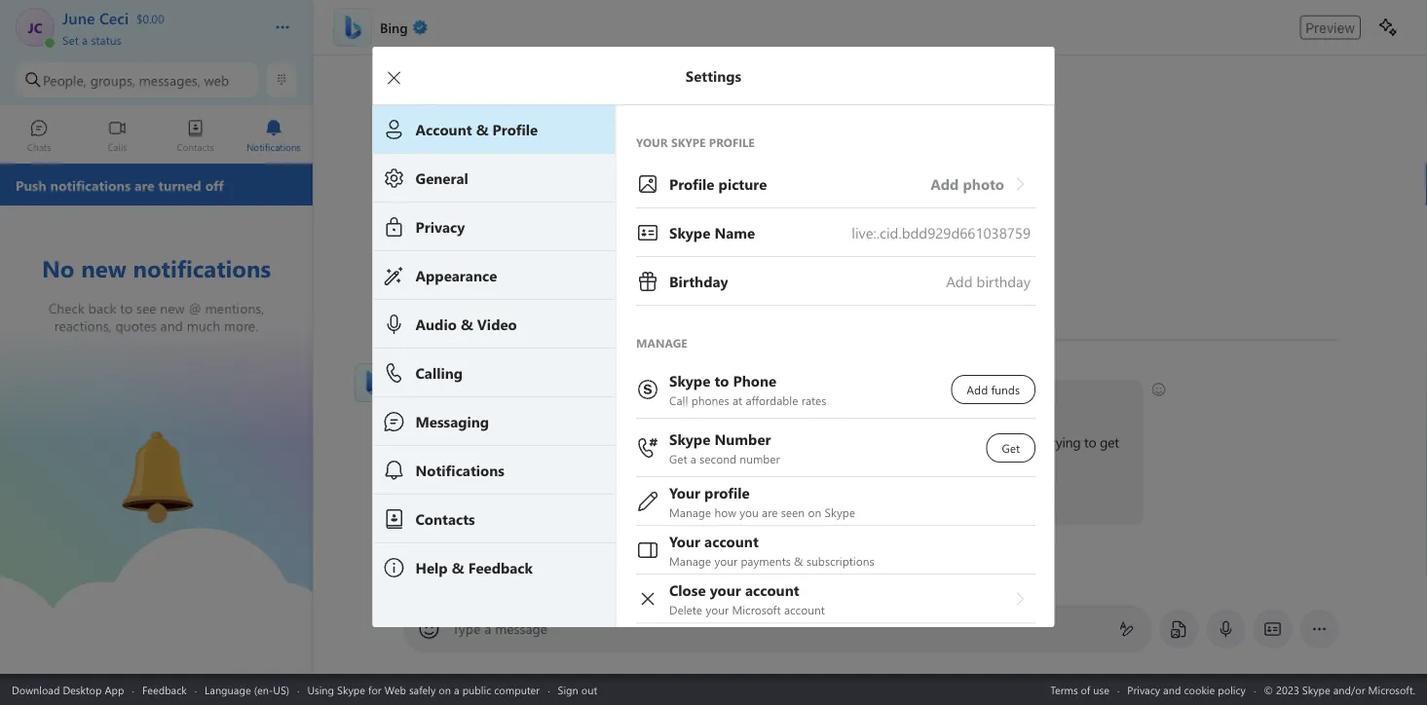 Task type: locate. For each thing, give the bounding box(es) containing it.
me right give
[[787, 498, 806, 516]]

1 vertical spatial just
[[869, 498, 890, 516]]

2 get from the left
[[1100, 433, 1120, 451]]

language
[[205, 683, 251, 697]]

want left give
[[712, 498, 741, 516]]

what's the weather? button
[[767, 560, 895, 592]]

what's
[[780, 568, 814, 584]]

2 horizontal spatial i'm
[[1001, 433, 1019, 451]]

you inside i'm an ai preview, so i'm still learning. sometimes i might say something weird. don't get mad at me, i'm just trying to get better! if you want to start over, type
[[425, 498, 446, 516]]

1 horizontal spatial get
[[1100, 433, 1120, 451]]

just inside the newtopic . and if you want to give me feedback, just report a concern. (openhands)
[[869, 498, 890, 516]]

what's the weather?
[[780, 568, 883, 584]]

get right trying
[[1100, 433, 1120, 451]]

0 vertical spatial i
[[568, 390, 571, 408]]

1 vertical spatial me
[[697, 568, 714, 584]]

sign out link
[[558, 683, 598, 697]]

me
[[787, 498, 806, 516], [697, 568, 714, 584]]

just left trying
[[1023, 433, 1043, 451]]

1 horizontal spatial want
[[712, 498, 741, 516]]

i left might
[[703, 433, 706, 451]]

a right report
[[933, 498, 940, 516]]

1 vertical spatial i
[[703, 433, 706, 451]]

to
[[1085, 433, 1097, 451], [482, 498, 494, 516], [744, 498, 756, 516]]

2 want from the left
[[712, 498, 741, 516]]

2 horizontal spatial you
[[687, 498, 709, 516]]

to inside the newtopic . and if you want to give me feedback, just report a concern. (openhands)
[[744, 498, 756, 516]]

weird.
[[836, 433, 871, 451]]

1 horizontal spatial me
[[787, 498, 806, 516]]

0 horizontal spatial i'm
[[414, 433, 432, 451]]

me,
[[976, 433, 998, 451]]

for
[[368, 683, 382, 697]]

message
[[495, 620, 548, 638]]

report
[[893, 498, 930, 516]]

sign out
[[558, 683, 598, 697]]

0 horizontal spatial me
[[697, 568, 714, 584]]

1 horizontal spatial i
[[703, 433, 706, 451]]

feedback link
[[142, 683, 187, 697]]

web
[[385, 683, 406, 697]]

on
[[439, 683, 451, 697]]

i right can
[[568, 390, 571, 408]]

0 horizontal spatial get
[[909, 433, 928, 451]]

tell me a joke button
[[665, 560, 759, 592]]

just left report
[[869, 498, 890, 516]]

0 vertical spatial just
[[1023, 433, 1043, 451]]

1 horizontal spatial to
[[744, 498, 756, 516]]

the
[[817, 568, 834, 584]]

hey,
[[414, 390, 439, 408]]

0 horizontal spatial just
[[869, 498, 890, 516]]

just
[[1023, 433, 1043, 451], [869, 498, 890, 516]]

app
[[105, 683, 124, 697]]

learning.
[[581, 433, 631, 451]]

messages,
[[139, 71, 200, 89]]

discover bing's magic
[[435, 569, 555, 583]]

today heading
[[403, 318, 1339, 353]]

tell
[[678, 568, 694, 584]]

public
[[463, 683, 491, 697]]

terms of use
[[1051, 683, 1110, 697]]

i inside i'm an ai preview, so i'm still learning. sometimes i might say something weird. don't get mad at me, i'm just trying to get better! if you want to start over, type
[[703, 433, 706, 451]]

want inside the newtopic . and if you want to give me feedback, just report a concern. (openhands)
[[712, 498, 741, 516]]

is
[[466, 390, 475, 408]]

weather?
[[837, 568, 883, 584]]

hey, this is bing ! how can i help you today?
[[414, 390, 671, 408]]

desktop
[[63, 683, 102, 697]]

i
[[568, 390, 571, 408], [703, 433, 706, 451]]

i'm left an
[[414, 433, 432, 451]]

over,
[[527, 498, 555, 516]]

want left start
[[450, 498, 478, 516]]

i'm right so
[[536, 433, 554, 451]]

safely
[[409, 683, 436, 697]]

0 vertical spatial me
[[787, 498, 806, 516]]

.
[[642, 498, 645, 516]]

trying
[[1047, 433, 1081, 451]]

a right type
[[485, 620, 492, 638]]

type
[[453, 620, 481, 638]]

terms of use link
[[1051, 683, 1110, 697]]

bing
[[479, 390, 506, 408]]

a inside button
[[82, 32, 88, 47]]

joke
[[726, 568, 747, 584]]

0 horizontal spatial you
[[425, 498, 446, 516]]

of
[[1081, 683, 1091, 697]]

get
[[909, 433, 928, 451], [1100, 433, 1120, 451]]

inspire me!
[[589, 568, 645, 584]]

tell me a joke
[[678, 568, 747, 584]]

bing's
[[486, 569, 519, 583]]

feedback
[[142, 683, 187, 697]]

1 horizontal spatial i'm
[[536, 433, 554, 451]]

(smileeyes)
[[673, 389, 737, 407]]

2 i'm from the left
[[536, 433, 554, 451]]

1 horizontal spatial you
[[603, 390, 625, 408]]

get left mad
[[909, 433, 928, 451]]

a left joke at the right of the page
[[717, 568, 723, 584]]

inspire
[[589, 568, 622, 584]]

if
[[414, 498, 421, 516]]

people, groups, messages, web button
[[16, 62, 258, 97]]

am
[[456, 363, 474, 378]]

to right trying
[[1085, 433, 1097, 451]]

web
[[204, 71, 229, 89]]

if
[[676, 498, 683, 516]]

0 horizontal spatial want
[[450, 498, 478, 516]]

a right set at top left
[[82, 32, 88, 47]]

to left start
[[482, 498, 494, 516]]

bing, 8:21 am
[[403, 363, 474, 378]]

and
[[1164, 683, 1182, 697]]

at
[[962, 433, 973, 451]]

me right tell
[[697, 568, 714, 584]]

newtopic . and if you want to give me feedback, just report a concern. (openhands)
[[587, 496, 1072, 516]]

so
[[520, 433, 533, 451]]

1 get from the left
[[909, 433, 928, 451]]

0 horizontal spatial i
[[568, 390, 571, 408]]

mad
[[932, 433, 958, 451]]

1 want from the left
[[450, 498, 478, 516]]

3 i'm from the left
[[1001, 433, 1019, 451]]

how
[[513, 390, 540, 408]]

magic
[[523, 569, 555, 583]]

sometimes
[[634, 433, 699, 451]]

ai
[[453, 433, 465, 451]]

to left give
[[744, 498, 756, 516]]

0 horizontal spatial to
[[482, 498, 494, 516]]

tab list
[[0, 110, 313, 164]]

i'm right me, at the right bottom of page
[[1001, 433, 1019, 451]]

policy
[[1219, 683, 1246, 697]]

start
[[498, 498, 524, 516]]

skype
[[337, 683, 365, 697]]

1 horizontal spatial just
[[1023, 433, 1043, 451]]



Task type: vqa. For each thing, say whether or not it's contained in the screenshot.
tab list
yes



Task type: describe. For each thing, give the bounding box(es) containing it.
cookie
[[1185, 683, 1216, 697]]

i'm an ai preview, so i'm still learning. sometimes i might say something weird. don't get mad at me, i'm just trying to get better! if you want to start over, type
[[414, 433, 1123, 516]]

just inside i'm an ai preview, so i'm still learning. sometimes i might say something weird. don't get mad at me, i'm just trying to get better! if you want to start over, type
[[1023, 433, 1043, 451]]

discover
[[435, 569, 483, 583]]

today?
[[629, 390, 667, 408]]

a right on
[[454, 683, 460, 697]]

privacy and cookie policy
[[1128, 683, 1246, 697]]

give
[[760, 498, 784, 516]]

download desktop app link
[[12, 683, 124, 697]]

account & profile dialog
[[373, 46, 1084, 672]]

computer
[[494, 683, 540, 697]]

2 horizontal spatial to
[[1085, 433, 1097, 451]]

privacy
[[1128, 683, 1161, 697]]

using
[[307, 683, 334, 697]]

type a message
[[453, 620, 548, 638]]

Type a message text field
[[453, 620, 1104, 640]]

using skype for web safely on a public computer
[[307, 683, 540, 697]]

want inside i'm an ai preview, so i'm still learning. sometimes i might say something weird. don't get mad at me, i'm just trying to get better! if you want to start over, type
[[450, 498, 478, 516]]

concern.
[[944, 498, 993, 516]]

and
[[649, 498, 673, 516]]

you inside the newtopic . and if you want to give me feedback, just report a concern. (openhands)
[[687, 498, 709, 516]]

people,
[[43, 71, 87, 89]]

language (en-us) link
[[205, 683, 290, 697]]

out
[[582, 683, 598, 697]]

help
[[574, 390, 600, 408]]

live:.cid.bdd929d661038759 button
[[636, 209, 1036, 257]]

can
[[544, 390, 564, 408]]

might
[[710, 433, 744, 451]]

an
[[435, 433, 449, 451]]

don't
[[874, 433, 906, 451]]

feedback,
[[809, 498, 866, 516]]

a inside button
[[717, 568, 723, 584]]

better!
[[414, 455, 452, 473]]

preview,
[[469, 433, 516, 451]]

bing,
[[403, 363, 429, 378]]

me inside button
[[697, 568, 714, 584]]

terms
[[1051, 683, 1079, 697]]

(en-
[[254, 683, 273, 697]]

download
[[12, 683, 60, 697]]

set a status
[[62, 32, 121, 47]]

download desktop app
[[12, 683, 124, 697]]

!
[[506, 390, 510, 408]]

this
[[442, 390, 463, 408]]

us)
[[273, 683, 290, 697]]

status
[[91, 32, 121, 47]]

something
[[770, 433, 833, 451]]

people, groups, messages, web
[[43, 71, 229, 89]]

groups,
[[90, 71, 135, 89]]

me!
[[626, 568, 645, 584]]

a inside the newtopic . and if you want to give me feedback, just report a concern. (openhands)
[[933, 498, 940, 516]]

language (en-us)
[[205, 683, 290, 697]]

set
[[62, 32, 79, 47]]

still
[[558, 433, 577, 451]]

using skype for web safely on a public computer link
[[307, 683, 540, 697]]

inspire me! button
[[576, 560, 658, 592]]

newtopic
[[587, 498, 642, 516]]

8:21
[[432, 363, 453, 378]]

bell
[[98, 424, 123, 445]]

1 i'm from the left
[[414, 433, 432, 451]]

(openhands)
[[998, 496, 1072, 514]]

me inside the newtopic . and if you want to give me feedback, just report a concern. (openhands)
[[787, 498, 806, 516]]

sign
[[558, 683, 579, 697]]

use
[[1094, 683, 1110, 697]]

say
[[748, 433, 767, 451]]

type
[[558, 498, 584, 516]]

privacy and cookie policy link
[[1128, 683, 1246, 697]]

set a status button
[[62, 27, 255, 47]]

live:.cid.bdd929d661038759
[[852, 223, 1031, 243]]



